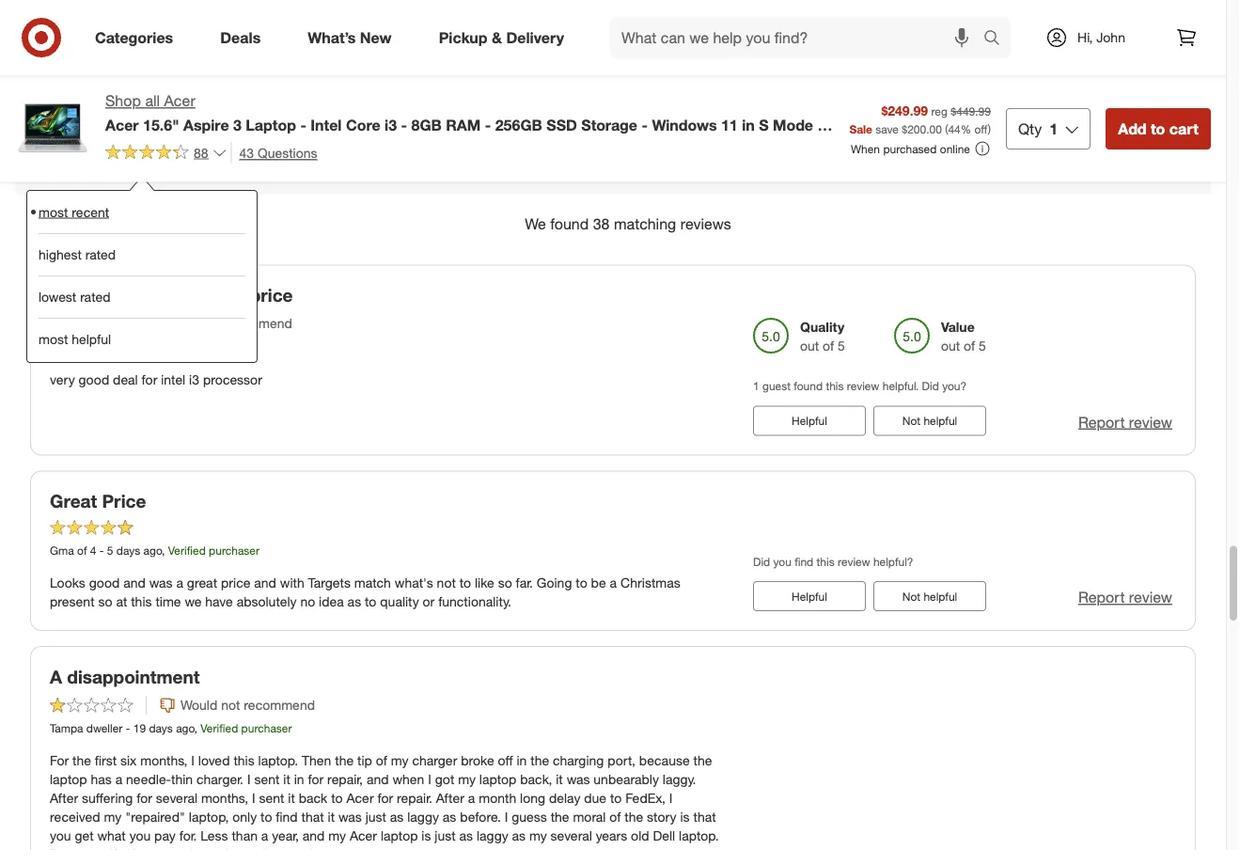 Task type: locate. For each thing, give the bounding box(es) containing it.
we found 38 matching reviews
[[525, 215, 732, 233]]

off inside $249.99 reg $449.99 sale save $ 200.00 ( 44 % off )
[[975, 122, 988, 136]]

would for would recommend
[[181, 315, 218, 332]]

a
[[50, 666, 62, 688]]

deals
[[220, 28, 261, 47]]

as down before. at the bottom of page
[[460, 828, 473, 844]]

0 horizontal spatial after
[[50, 790, 78, 807]]

far.
[[516, 575, 533, 591]]

not helpful button for helpful.
[[874, 406, 987, 436]]

0 vertical spatial helpful
[[72, 331, 111, 347]]

report review button for 1 guest found this review helpful. did you?
[[1079, 411, 1173, 433]]

1 horizontal spatial not
[[437, 575, 456, 591]]

my down guess
[[530, 828, 547, 844]]

1 vertical spatial report review
[[1079, 589, 1173, 607]]

quality down what's
[[380, 594, 419, 610]]

0 horizontal spatial quality
[[380, 594, 419, 610]]

reg
[[932, 104, 948, 118]]

not
[[437, 575, 456, 591], [221, 697, 240, 713]]

1 not helpful from the top
[[903, 414, 958, 428]]

1 vertical spatial report
[[1079, 589, 1125, 607]]

1 not from the top
[[903, 414, 921, 428]]

2 not from the top
[[903, 590, 921, 604]]

2 helpful button from the top
[[753, 582, 866, 612]]

write a review
[[575, 63, 651, 78]]

year,
[[272, 828, 299, 844]]

0 horizontal spatial laptop
[[50, 771, 87, 788]]

off
[[975, 122, 988, 136], [498, 753, 513, 769]]

not down helpful. on the right top
[[903, 414, 921, 428]]

earl - 3 days ago
[[50, 340, 135, 354]]

most inside 'link'
[[39, 331, 68, 347]]

most for most helpful
[[39, 331, 68, 347]]

helpful down did you find this review helpful?
[[792, 590, 828, 604]]

not helpful for helpful?
[[903, 590, 958, 604]]

of up years
[[610, 809, 621, 825]]

thin
[[171, 771, 193, 788]]

1 not helpful button from the top
[[874, 406, 987, 436]]

most up highest at the top left
[[39, 203, 68, 220]]

1 vertical spatial sent
[[259, 790, 285, 807]]

not down "helpful?"
[[903, 590, 921, 604]]

0 horizontal spatial not
[[221, 697, 240, 713]]

gma of 4 - 5 days ago , verified purchaser
[[50, 544, 260, 558]]

0 vertical spatial report
[[1079, 413, 1125, 431]]

0 vertical spatial not
[[903, 414, 921, 428]]

0 vertical spatial just
[[366, 809, 387, 825]]

purchaser up great
[[209, 544, 260, 558]]

be
[[591, 575, 606, 591]]

43
[[239, 144, 254, 161]]

$249.99
[[882, 102, 929, 118]]

did you find this review helpful?
[[753, 555, 914, 569]]

1 would from the top
[[181, 315, 218, 332]]

my up what
[[104, 809, 122, 825]]

is down repair. on the left of the page
[[422, 828, 431, 844]]

1 vertical spatial not
[[903, 590, 921, 604]]

with photos
[[1072, 130, 1153, 149]]

good
[[50, 285, 93, 306], [79, 371, 109, 387], [89, 575, 120, 591]]

1 vertical spatial most
[[39, 203, 68, 220]]

laptop down for
[[50, 771, 87, 788]]

1 that from the left
[[302, 809, 324, 825]]

1 vertical spatial found
[[794, 379, 823, 393]]

1 horizontal spatial after
[[436, 790, 465, 807]]

2 report from the top
[[1079, 589, 1125, 607]]

not up loved
[[221, 697, 240, 713]]

3 inside shop all acer acer 15.6" aspire 3 laptop - intel core i3 - 8gb ram - 256gb ssd storage - windows 11 in s mode - silver (a315-58-350l)
[[233, 116, 242, 134]]

0 vertical spatial price
[[250, 285, 293, 306]]

of down value
[[964, 338, 976, 354]]

2 after from the left
[[436, 790, 465, 807]]

off right broke
[[498, 753, 513, 769]]

not helpful button down "helpful?"
[[874, 582, 987, 612]]

of inside value out of 5
[[964, 338, 976, 354]]

pay
[[154, 828, 176, 844]]

0 vertical spatial i3
[[385, 116, 397, 134]]

0 horizontal spatial ,
[[162, 544, 165, 558]]

"repaired"
[[125, 809, 185, 825]]

a right has in the bottom left of the page
[[115, 771, 122, 788]]

1 vertical spatial months,
[[201, 790, 248, 807]]

helpful down 1 guest found this review helpful. did you?
[[792, 414, 828, 428]]

19
[[133, 721, 146, 736]]

qty
[[1019, 119, 1043, 138]]

great price
[[50, 490, 146, 512]]

0 vertical spatial in
[[742, 116, 755, 134]]

0 horizontal spatial days
[[89, 340, 113, 354]]

quality
[[800, 319, 845, 336], [380, 594, 419, 610]]

5 for quality out of 5
[[838, 338, 846, 354]]

1 vertical spatial in
[[517, 753, 527, 769]]

1 vertical spatial helpful button
[[753, 582, 866, 612]]

1 report review from the top
[[1079, 413, 1173, 431]]

is right story
[[681, 809, 690, 825]]

was up time
[[149, 575, 173, 591]]

out up 1 guest found this review helpful. did you?
[[800, 338, 820, 354]]

0 vertical spatial off
[[975, 122, 988, 136]]

not helpful down you?
[[903, 414, 958, 428]]

1 vertical spatial off
[[498, 753, 513, 769]]

helpful inside 'link'
[[72, 331, 111, 347]]

add to cart
[[1119, 119, 1199, 138]]

&
[[492, 28, 502, 47]]

2 report review button from the top
[[1079, 587, 1173, 609]]

2 horizontal spatial you
[[774, 555, 792, 569]]

acer
[[164, 92, 195, 110], [105, 116, 139, 134], [347, 790, 374, 807], [350, 828, 377, 844]]

very good deal for intel i3 processor
[[50, 371, 262, 387]]

was down repair, at bottom
[[339, 809, 362, 825]]

charging
[[553, 753, 604, 769]]

1 report review button from the top
[[1079, 411, 1173, 433]]

so
[[498, 575, 512, 591], [98, 594, 112, 610]]

laggy down repair. on the left of the page
[[408, 809, 439, 825]]

that down back
[[302, 809, 324, 825]]

1 vertical spatial is
[[422, 828, 431, 844]]

verified up great
[[168, 544, 206, 558]]

report for 1 guest found this review helpful. did you?
[[1079, 413, 1125, 431]]

1 horizontal spatial just
[[435, 828, 456, 844]]

0 horizontal spatial 5
[[107, 544, 113, 558]]

helpful for found
[[792, 414, 828, 428]]

1 vertical spatial find
[[276, 809, 298, 825]]

1 horizontal spatial off
[[975, 122, 988, 136]]

1 horizontal spatial was
[[339, 809, 362, 825]]

price
[[250, 285, 293, 306], [221, 575, 251, 591]]

was inside looks good and was a great price and with targets match what's not to like so far. going to be a christmas present so at this time we have absolutely no idea as to quality or functionality.
[[149, 575, 173, 591]]

match
[[354, 575, 391, 591]]

0 horizontal spatial i3
[[189, 371, 199, 387]]

1 right qty
[[1050, 119, 1058, 138]]

years
[[596, 828, 628, 844]]

1 horizontal spatial so
[[498, 575, 512, 591]]

1 vertical spatial would
[[181, 697, 218, 713]]

2 vertical spatial helpful
[[924, 590, 958, 604]]

1 vertical spatial ,
[[194, 721, 197, 736]]

value
[[942, 319, 975, 336]]

2 horizontal spatial laptop
[[480, 771, 517, 788]]

i3 right core on the top of the page
[[385, 116, 397, 134]]

rated inside 'link'
[[80, 289, 111, 305]]

would down 'good computer for this price'
[[181, 315, 218, 332]]

absolutely
[[237, 594, 297, 610]]

44
[[949, 122, 961, 136]]

good for great
[[89, 575, 120, 591]]

2 out from the left
[[942, 338, 961, 354]]

1 helpful from the top
[[792, 414, 828, 428]]

1 helpful button from the top
[[753, 406, 866, 436]]

helpful?
[[874, 555, 914, 569]]

as
[[348, 594, 361, 610], [390, 809, 404, 825], [443, 809, 457, 825], [460, 828, 473, 844], [512, 828, 526, 844]]

guess
[[512, 809, 547, 825]]

5 inside value out of 5
[[979, 338, 987, 354]]

this right at
[[131, 594, 152, 610]]

of right "tip"
[[376, 753, 387, 769]]

and up at
[[123, 575, 146, 591]]

this left "helpful?"
[[817, 555, 835, 569]]

not helpful button
[[874, 406, 987, 436], [874, 582, 987, 612]]

report review
[[1079, 413, 1173, 431], [1079, 589, 1173, 607]]

$249.99 reg $449.99 sale save $ 200.00 ( 44 % off )
[[850, 102, 991, 136]]

christmas
[[621, 575, 681, 591]]

would not recommend
[[181, 697, 315, 713]]

sort by most recent
[[42, 145, 179, 163]]

1 vertical spatial not helpful
[[903, 590, 958, 604]]

recent down 15.6"
[[133, 145, 179, 163]]

it down repair, at bottom
[[328, 809, 335, 825]]

a up before. at the bottom of page
[[468, 790, 475, 807]]

2 horizontal spatial laptop.
[[679, 828, 719, 844]]

0 vertical spatial 3
[[233, 116, 242, 134]]

5 inside quality out of 5
[[838, 338, 846, 354]]

what's new link
[[292, 17, 415, 58]]

image of acer 15.6" aspire 3 laptop - intel core i3 - 8gb ram - 256gb ssd storage - windows 11 in s mode - silver (a315-58-350l) image
[[15, 90, 90, 166]]

2 horizontal spatial was
[[567, 771, 590, 788]]

good inside looks good and was a great price and with targets match what's not to like so far. going to be a christmas present so at this time we have absolutely no idea as to quality or functionality.
[[89, 575, 120, 591]]

find left "helpful?"
[[795, 555, 814, 569]]

200.00
[[908, 122, 942, 136]]

1 horizontal spatial several
[[551, 828, 592, 844]]

not helpful down "helpful?"
[[903, 590, 958, 604]]

1 vertical spatial laptop.
[[679, 828, 719, 844]]

helpful button for find
[[753, 582, 866, 612]]

1 vertical spatial recent
[[72, 203, 109, 220]]

1 report from the top
[[1079, 413, 1125, 431]]

out inside quality out of 5
[[800, 338, 820, 354]]

0 horizontal spatial recent
[[72, 203, 109, 220]]

1 vertical spatial rated
[[80, 289, 111, 305]]

0 vertical spatial 1
[[1050, 119, 1058, 138]]

long
[[520, 790, 546, 807]]

deals link
[[204, 17, 284, 58]]

lowest rated link
[[39, 275, 246, 318]]

that
[[302, 809, 324, 825], [694, 809, 716, 825]]

2 horizontal spatial 5
[[979, 338, 987, 354]]

rated right 'lowest'
[[80, 289, 111, 305]]

2 helpful from the top
[[792, 590, 828, 604]]

1 horizontal spatial quality
[[800, 319, 845, 336]]

lowest
[[39, 289, 76, 305]]

by
[[73, 145, 89, 163]]

1 vertical spatial days
[[117, 544, 140, 558]]

0 vertical spatial recent
[[133, 145, 179, 163]]

recommend up then
[[244, 697, 315, 713]]

not helpful button for helpful?
[[874, 582, 987, 612]]

- right mode
[[818, 116, 824, 134]]

2 horizontal spatial in
[[742, 116, 755, 134]]

and down the "pay"
[[164, 847, 186, 850]]

not helpful for helpful.
[[903, 414, 958, 428]]

would for would not recommend
[[181, 697, 218, 713]]

as left before. at the bottom of page
[[443, 809, 457, 825]]

1 horizontal spatial 1
[[1050, 119, 1058, 138]]

i3 right "intel"
[[189, 371, 199, 387]]

quality inside looks good and was a great price and with targets match what's not to like so far. going to be a christmas present so at this time we have absolutely no idea as to quality or functionality.
[[380, 594, 419, 610]]

months, down charger.
[[201, 790, 248, 807]]

2 report review from the top
[[1079, 589, 1173, 607]]

0 vertical spatial laggy
[[408, 809, 439, 825]]

search
[[975, 30, 1021, 49]]

add
[[1119, 119, 1147, 138]]

0 vertical spatial rated
[[85, 246, 116, 263]]

quality out of 5
[[800, 319, 846, 354]]

write
[[575, 63, 603, 78]]

quality inside quality out of 5
[[800, 319, 845, 336]]

tampa
[[50, 721, 83, 736]]

1 horizontal spatial days
[[117, 544, 140, 558]]

1 horizontal spatial found
[[794, 379, 823, 393]]

find inside for the first six months, i loved this laptop. then the tip of my charger broke off in the charging port, because the laptop has a needle-thin charger. i sent it in for repair, and when i got my laptop back, it was unbearably laggy. after suffering for several months, i sent it back to acer for repair. after a month long delay due to fedex, i received my "repaired" laptop, only to find that it was just as laggy as before. i guess the moral of the story is that you get what you pay for. less than a year, and my acer laptop is just as laggy as my several years old dell laptop. do yourself a favor and buy a better budget laptop.
[[276, 809, 298, 825]]

1 horizontal spatial laggy
[[477, 828, 509, 844]]

2 vertical spatial in
[[294, 771, 304, 788]]

as inside looks good and was a great price and with targets match what's not to like so far. going to be a christmas present so at this time we have absolutely no idea as to quality or functionality.
[[348, 594, 361, 610]]

not for helpful?
[[903, 590, 921, 604]]

3 right earl
[[80, 340, 86, 354]]

0 vertical spatial was
[[149, 575, 173, 591]]

2 not helpful from the top
[[903, 590, 958, 604]]

0 vertical spatial would
[[181, 315, 218, 332]]

and down "tip"
[[367, 771, 389, 788]]

helpful for find
[[792, 590, 828, 604]]

2 horizontal spatial ago
[[176, 721, 194, 736]]

to right add
[[1151, 119, 1166, 138]]

this for find
[[817, 555, 835, 569]]

rated right highest at the top left
[[85, 246, 116, 263]]

15.6"
[[143, 116, 179, 134]]

several
[[156, 790, 198, 807], [551, 828, 592, 844]]

after up received
[[50, 790, 78, 807]]

-
[[300, 116, 307, 134], [401, 116, 407, 134], [485, 116, 491, 134], [642, 116, 648, 134], [818, 116, 824, 134], [72, 340, 77, 354], [100, 544, 104, 558], [126, 721, 130, 736]]

0 vertical spatial not
[[437, 575, 456, 591]]

laptop. right budget
[[310, 847, 350, 850]]

good left deal
[[79, 371, 109, 387]]

purchased
[[884, 141, 937, 156]]

what's
[[395, 575, 433, 591]]

this
[[214, 285, 245, 306], [826, 379, 844, 393], [817, 555, 835, 569], [131, 594, 152, 610], [234, 753, 255, 769]]

1 vertical spatial report review button
[[1079, 587, 1173, 609]]

laptop down repair. on the left of the page
[[381, 828, 418, 844]]

looks good and was a great price and with targets match what's not to like so far. going to be a christmas present so at this time we have absolutely no idea as to quality or functionality.
[[50, 575, 681, 610]]

out for quality out of 5
[[800, 338, 820, 354]]

0 vertical spatial recommend
[[221, 315, 292, 332]]

0 horizontal spatial find
[[276, 809, 298, 825]]

0 horizontal spatial off
[[498, 753, 513, 769]]

1 vertical spatial just
[[435, 828, 456, 844]]

as right idea
[[348, 594, 361, 610]]

ago right 19
[[176, 721, 194, 736]]

was down charging
[[567, 771, 590, 788]]

2 not helpful button from the top
[[874, 582, 987, 612]]

the up laggy.
[[694, 753, 712, 769]]

off inside for the first six months, i loved this laptop. then the tip of my charger broke off in the charging port, because the laptop has a needle-thin charger. i sent it in for repair, and when i got my laptop back, it was unbearably laggy. after suffering for several months, i sent it back to acer for repair. after a month long delay due to fedex, i received my "repaired" laptop, only to find that it was just as laggy as before. i guess the moral of the story is that you get what you pay for. less than a year, and my acer laptop is just as laggy as my several years old dell laptop. do yourself a favor and buy a better budget laptop.
[[498, 753, 513, 769]]

a right write
[[606, 63, 613, 78]]

0 vertical spatial not helpful button
[[874, 406, 987, 436]]

this for for
[[214, 285, 245, 306]]

0 horizontal spatial laggy
[[408, 809, 439, 825]]

good up at
[[89, 575, 120, 591]]

2 would from the top
[[181, 697, 218, 713]]

0 vertical spatial report review
[[1079, 413, 1173, 431]]

would up tampa dweller - 19 days ago , verified purchaser
[[181, 697, 218, 713]]

not right what's
[[437, 575, 456, 591]]

1 vertical spatial not
[[221, 697, 240, 713]]

of left 4
[[77, 544, 87, 558]]

the
[[72, 753, 91, 769], [335, 753, 354, 769], [531, 753, 549, 769], [694, 753, 712, 769], [551, 809, 570, 825], [625, 809, 644, 825]]

helpful button down "guest"
[[753, 406, 866, 436]]

1 horizontal spatial ,
[[194, 721, 197, 736]]

2 that from the left
[[694, 809, 716, 825]]

my
[[391, 753, 409, 769], [458, 771, 476, 788], [104, 809, 122, 825], [329, 828, 346, 844], [530, 828, 547, 844]]

purchaser down "would not recommend"
[[241, 721, 292, 736]]

laggy.
[[663, 771, 696, 788]]

this right loved
[[234, 753, 255, 769]]

0 vertical spatial helpful
[[792, 414, 828, 428]]

What can we help you find? suggestions appear below search field
[[611, 17, 989, 58]]

0 horizontal spatial ago
[[116, 340, 135, 354]]

in left s
[[742, 116, 755, 134]]

recent up highest rated
[[72, 203, 109, 220]]

gma
[[50, 544, 74, 558]]

old
[[631, 828, 650, 844]]

review
[[616, 63, 651, 78], [847, 379, 880, 393], [1130, 413, 1173, 431], [838, 555, 871, 569], [1130, 589, 1173, 607]]

just down got
[[435, 828, 456, 844]]

Verified purchases checkbox
[[1046, 155, 1064, 174]]

1 out from the left
[[800, 338, 820, 354]]

- right earl
[[72, 340, 77, 354]]

2 vertical spatial ago
[[176, 721, 194, 736]]

would
[[181, 315, 218, 332], [181, 697, 218, 713]]

price up have
[[221, 575, 251, 591]]

most
[[93, 145, 129, 163], [39, 203, 68, 220], [39, 331, 68, 347]]

0 horizontal spatial 3
[[80, 340, 86, 354]]

ago up deal
[[116, 340, 135, 354]]

rated for highest rated
[[85, 246, 116, 263]]

needle-
[[126, 771, 171, 788]]

laptop
[[50, 771, 87, 788], [480, 771, 517, 788], [381, 828, 418, 844]]

a down what
[[120, 847, 127, 850]]

1 horizontal spatial i3
[[385, 116, 397, 134]]

out inside value out of 5
[[942, 338, 961, 354]]

1 vertical spatial helpful
[[792, 590, 828, 604]]



Task type: describe. For each thing, give the bounding box(es) containing it.
1 vertical spatial recommend
[[244, 697, 315, 713]]

what
[[97, 828, 126, 844]]

and up absolutely
[[254, 575, 276, 591]]

report review button for did you find this review helpful?
[[1079, 587, 1173, 609]]

2 vertical spatial laptop.
[[310, 847, 350, 850]]

for
[[50, 753, 69, 769]]

back,
[[520, 771, 553, 788]]

a down less
[[215, 847, 222, 850]]

a inside button
[[606, 63, 613, 78]]

it left back
[[288, 790, 295, 807]]

search button
[[975, 17, 1021, 62]]

earl
[[50, 340, 69, 354]]

buy
[[189, 847, 211, 850]]

than
[[232, 828, 258, 844]]

1 after from the left
[[50, 790, 78, 807]]

shop
[[105, 92, 141, 110]]

i down laggy.
[[669, 790, 673, 807]]

a right be
[[610, 575, 617, 591]]

2 vertical spatial days
[[149, 721, 173, 736]]

my up when
[[391, 753, 409, 769]]

sort
[[42, 145, 69, 163]]

lowest rated
[[39, 289, 111, 305]]

highest rated
[[39, 246, 116, 263]]

0 vertical spatial did
[[922, 379, 940, 393]]

(a315-
[[149, 134, 196, 153]]

)
[[988, 122, 991, 136]]

the up the old
[[625, 809, 644, 825]]

88 link
[[105, 142, 227, 165]]

the up back,
[[531, 753, 549, 769]]

budget
[[264, 847, 306, 850]]

fedex,
[[626, 790, 666, 807]]

and right year,
[[303, 828, 325, 844]]

got
[[435, 771, 455, 788]]

price inside looks good and was a great price and with targets match what's not to like so far. going to be a christmas present so at this time we have absolutely no idea as to quality or functionality.
[[221, 575, 251, 591]]

to left the like
[[460, 575, 471, 591]]

i3 inside shop all acer acer 15.6" aspire 3 laptop - intel core i3 - 8gb ram - 256gb ssd storage - windows 11 in s mode - silver (a315-58-350l)
[[385, 116, 397, 134]]

this for found
[[826, 379, 844, 393]]

very
[[50, 371, 75, 387]]

- right 'storage'
[[642, 116, 648, 134]]

0 vertical spatial days
[[89, 340, 113, 354]]

38
[[593, 215, 610, 233]]

1 horizontal spatial in
[[517, 753, 527, 769]]

ssd
[[547, 116, 577, 134]]

0 vertical spatial sent
[[254, 771, 280, 788]]

when purchased online
[[851, 141, 971, 156]]

windows
[[652, 116, 717, 134]]

0 vertical spatial found
[[550, 215, 589, 233]]

for left "intel"
[[142, 371, 157, 387]]

hi,
[[1078, 29, 1093, 46]]

due
[[584, 790, 607, 807]]

to down match in the bottom of the page
[[365, 594, 377, 610]]

john
[[1097, 29, 1126, 46]]

(
[[946, 122, 949, 136]]

highest rated link
[[39, 233, 246, 275]]

1 vertical spatial i3
[[189, 371, 199, 387]]

1 vertical spatial was
[[567, 771, 590, 788]]

i right charger.
[[247, 771, 251, 788]]

to inside the add to cart button
[[1151, 119, 1166, 138]]

rated for lowest rated
[[80, 289, 111, 305]]

1 vertical spatial did
[[753, 555, 771, 569]]

88
[[194, 144, 208, 161]]

in inside shop all acer acer 15.6" aspire 3 laptop - intel core i3 - 8gb ram - 256gb ssd storage - windows 11 in s mode - silver (a315-58-350l)
[[742, 116, 755, 134]]

highest
[[39, 246, 82, 263]]

4
[[90, 544, 96, 558]]

targets
[[308, 575, 351, 591]]

to down repair, at bottom
[[331, 790, 343, 807]]

received
[[50, 809, 100, 825]]

not for helpful.
[[903, 414, 921, 428]]

idea
[[319, 594, 344, 610]]

0 horizontal spatial 1
[[753, 379, 760, 393]]

report review for 1 guest found this review helpful. did you?
[[1079, 413, 1173, 431]]

tip
[[358, 753, 372, 769]]

my right year,
[[329, 828, 346, 844]]

to left be
[[576, 575, 588, 591]]

helpful button for found
[[753, 406, 866, 436]]

with
[[1072, 130, 1102, 149]]

this inside looks good and was a great price and with targets match what's not to like so far. going to be a christmas present so at this time we have absolutely no idea as to quality or functionality.
[[131, 594, 152, 610]]

it up year,
[[283, 771, 291, 788]]

deal
[[113, 371, 138, 387]]

0 vertical spatial several
[[156, 790, 198, 807]]

as down repair. on the left of the page
[[390, 809, 404, 825]]

not inside looks good and was a great price and with targets match what's not to like so far. going to be a christmas present so at this time we have absolutely no idea as to quality or functionality.
[[437, 575, 456, 591]]

most for most recent
[[39, 203, 68, 220]]

1 vertical spatial several
[[551, 828, 592, 844]]

to right the only
[[261, 809, 272, 825]]

the up repair, at bottom
[[335, 753, 354, 769]]

0 vertical spatial purchaser
[[209, 544, 260, 558]]

it up delay
[[556, 771, 563, 788]]

yourself
[[70, 847, 117, 850]]

first
[[95, 753, 117, 769]]

1 horizontal spatial laptop
[[381, 828, 418, 844]]

i up the only
[[252, 790, 255, 807]]

1 vertical spatial purchaser
[[241, 721, 292, 736]]

delay
[[549, 790, 581, 807]]

report for did you find this review helpful?
[[1079, 589, 1125, 607]]

i left loved
[[191, 753, 195, 769]]

questions
[[258, 144, 317, 161]]

helpful for 1 guest found this review helpful. did you?
[[924, 414, 958, 428]]

- left 19
[[126, 721, 130, 736]]

1 vertical spatial laggy
[[477, 828, 509, 844]]

a disappointment
[[50, 666, 200, 688]]

1 guest found this review helpful. did you?
[[753, 379, 967, 393]]

a right than
[[261, 828, 268, 844]]

no
[[300, 594, 315, 610]]

with
[[280, 575, 305, 591]]

for the first six months, i loved this laptop. then the tip of my charger broke off in the charging port, because the laptop has a needle-thin charger. i sent it in for repair, and when i got my laptop back, it was unbearably laggy. after suffering for several months, i sent it back to acer for repair. after a month long delay due to fedex, i received my "repaired" laptop, only to find that it was just as laggy as before. i guess the moral of the story is that you get what you pay for. less than a year, and my acer laptop is just as laggy as my several years old dell laptop. do yourself a favor and buy a better budget laptop.
[[50, 753, 719, 850]]

- right ram
[[485, 116, 491, 134]]

loved
[[198, 753, 230, 769]]

out for value out of 5
[[942, 338, 961, 354]]

for left repair. on the left of the page
[[378, 790, 393, 807]]

1 horizontal spatial ago
[[144, 544, 162, 558]]

1 vertical spatial verified
[[201, 721, 238, 736]]

1 vertical spatial 3
[[80, 340, 86, 354]]

$449.99
[[951, 104, 991, 118]]

guest
[[763, 379, 791, 393]]

the down delay
[[551, 809, 570, 825]]

photos
[[1106, 130, 1153, 149]]

what's new
[[308, 28, 392, 47]]

0 vertical spatial good
[[50, 285, 93, 306]]

1 horizontal spatial months,
[[201, 790, 248, 807]]

you?
[[943, 379, 967, 393]]

to right due
[[610, 790, 622, 807]]

0 vertical spatial ,
[[162, 544, 165, 558]]

report review for did you find this review helpful?
[[1079, 589, 1173, 607]]

0 vertical spatial so
[[498, 575, 512, 591]]

for down needle-
[[137, 790, 152, 807]]

new
[[360, 28, 392, 47]]

good for good
[[79, 371, 109, 387]]

dell
[[653, 828, 676, 844]]

my down broke
[[458, 771, 476, 788]]

qty 1
[[1019, 119, 1058, 138]]

of inside quality out of 5
[[823, 338, 835, 354]]

i down month
[[505, 809, 508, 825]]

this inside for the first six months, i loved this laptop. then the tip of my charger broke off in the charging port, because the laptop has a needle-thin charger. i sent it in for repair, and when i got my laptop back, it was unbearably laggy. after suffering for several months, i sent it back to acer for repair. after a month long delay due to fedex, i received my "repaired" laptop, only to find that it was just as laggy as before. i guess the moral of the story is that you get what you pay for. less than a year, and my acer laptop is just as laggy as my several years old dell laptop. do yourself a favor and buy a better budget laptop.
[[234, 753, 255, 769]]

shop all acer acer 15.6" aspire 3 laptop - intel core i3 - 8gb ram - 256gb ssd storage - windows 11 in s mode - silver (a315-58-350l)
[[105, 92, 824, 153]]

0 vertical spatial verified
[[168, 544, 206, 558]]

laptop
[[246, 116, 296, 134]]

With photos checkbox
[[1046, 130, 1064, 149]]

great
[[187, 575, 217, 591]]

disappointment
[[67, 666, 200, 688]]

write a review button
[[567, 55, 660, 86]]

back
[[299, 790, 328, 807]]

0 horizontal spatial laptop.
[[258, 753, 298, 769]]

a up time
[[176, 575, 183, 591]]

0 horizontal spatial you
[[50, 828, 71, 844]]

reviews
[[681, 215, 732, 233]]

hi, john
[[1078, 29, 1126, 46]]

processor
[[203, 371, 262, 387]]

for down then
[[308, 771, 324, 788]]

cart
[[1170, 119, 1199, 138]]

great
[[50, 490, 97, 512]]

43 questions
[[239, 144, 317, 161]]

58-
[[196, 134, 218, 153]]

- left 8gb
[[401, 116, 407, 134]]

1 horizontal spatial you
[[130, 828, 151, 844]]

value out of 5
[[942, 319, 987, 354]]

has
[[91, 771, 112, 788]]

- right 4
[[100, 544, 104, 558]]

most helpful
[[39, 331, 111, 347]]

%
[[961, 122, 972, 136]]

charger.
[[197, 771, 244, 788]]

dweller
[[86, 721, 123, 736]]

1 horizontal spatial is
[[681, 809, 690, 825]]

0 vertical spatial months,
[[140, 753, 188, 769]]

as down guess
[[512, 828, 526, 844]]

then
[[302, 753, 331, 769]]

at
[[116, 594, 127, 610]]

moral
[[573, 809, 606, 825]]

i left got
[[428, 771, 432, 788]]

for.
[[179, 828, 197, 844]]

would recommend
[[181, 315, 292, 332]]

for up would recommend
[[185, 285, 209, 306]]

5 for value out of 5
[[979, 338, 987, 354]]

1 horizontal spatial find
[[795, 555, 814, 569]]

the right for
[[72, 753, 91, 769]]

1 horizontal spatial recent
[[133, 145, 179, 163]]

review inside button
[[616, 63, 651, 78]]

all
[[145, 92, 160, 110]]

0 horizontal spatial so
[[98, 594, 112, 610]]

helpful for did you find this review helpful?
[[924, 590, 958, 604]]

0 horizontal spatial in
[[294, 771, 304, 788]]

0 vertical spatial most
[[93, 145, 129, 163]]

0 horizontal spatial just
[[366, 809, 387, 825]]

sale
[[850, 122, 873, 136]]

categories
[[95, 28, 173, 47]]

2 vertical spatial was
[[339, 809, 362, 825]]

we
[[185, 594, 202, 610]]

- left intel
[[300, 116, 307, 134]]

like
[[475, 575, 495, 591]]



Task type: vqa. For each thing, say whether or not it's contained in the screenshot.
the Write a review
yes



